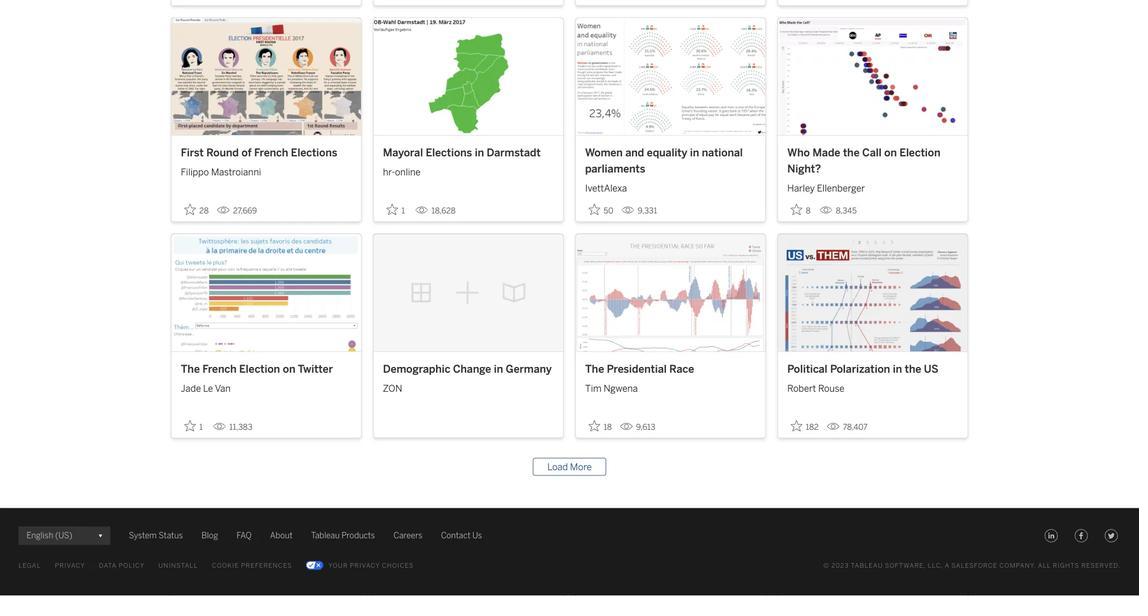 Task type: describe. For each thing, give the bounding box(es) containing it.
ngwena
[[604, 384, 638, 395]]

equality
[[647, 147, 688, 160]]

women
[[585, 147, 623, 160]]

load more button
[[533, 459, 607, 477]]

more
[[570, 462, 592, 473]]

add favorite button for political polarization in the us
[[788, 418, 823, 436]]

of
[[242, 147, 252, 160]]

workbook thumbnail image for polarization
[[778, 235, 968, 352]]

jade le van link
[[181, 378, 352, 396]]

company.
[[1000, 563, 1037, 571]]

18,628 views element
[[411, 202, 461, 221]]

call
[[863, 147, 882, 160]]

made
[[813, 147, 841, 160]]

jade
[[181, 384, 201, 395]]

data policy link
[[99, 560, 145, 574]]

political
[[788, 363, 828, 376]]

change
[[453, 363, 491, 376]]

load
[[548, 462, 568, 473]]

presidential
[[607, 363, 667, 376]]

your privacy choices link
[[306, 560, 414, 574]]

careers link
[[394, 530, 423, 544]]

the for the french election on twitter
[[181, 363, 200, 376]]

9,331
[[638, 207, 657, 216]]

9,613 views element
[[616, 419, 660, 437]]

the for the presidential race
[[585, 363, 604, 376]]

ivettalexa link
[[585, 177, 756, 196]]

cookie preferences
[[212, 563, 292, 571]]

ivettalexa
[[585, 183, 627, 194]]

system status link
[[129, 530, 183, 544]]

18
[[604, 423, 612, 433]]

blog link
[[201, 530, 218, 544]]

8,345 views element
[[815, 202, 862, 221]]

first round of french elections
[[181, 147, 338, 160]]

Add Favorite button
[[181, 201, 212, 220]]

cookie preferences button
[[212, 560, 292, 574]]

policy
[[119, 563, 145, 571]]

27,669
[[233, 207, 257, 216]]

election inside who made the call on election night?
[[900, 147, 941, 160]]

mastroianni
[[211, 167, 261, 178]]

(us)
[[55, 532, 72, 541]]

tim ngwena
[[585, 384, 638, 395]]

your privacy choices
[[329, 563, 414, 571]]

tableau products
[[311, 532, 375, 541]]

parliaments
[[585, 163, 646, 175]]

filippo mastroianni link
[[181, 161, 352, 180]]

hr-
[[383, 167, 395, 178]]

about link
[[270, 530, 293, 544]]

workbook thumbnail image for french
[[172, 235, 361, 352]]

1 elections from the left
[[291, 147, 338, 160]]

political polarization in the us
[[788, 363, 939, 376]]

polarization
[[831, 363, 891, 376]]

in for mayoral elections in darmstadt
[[475, 147, 484, 160]]

on inside who made the call on election night?
[[885, 147, 897, 160]]

add favorite button for the presidential race
[[585, 418, 616, 436]]

tableau inside 'link'
[[311, 532, 340, 541]]

ellenberger
[[817, 183, 865, 194]]

demographic
[[383, 363, 451, 376]]

in inside the women and equality in national parliaments
[[690, 147, 700, 160]]

careers
[[394, 532, 423, 541]]

first
[[181, 147, 204, 160]]

27,669 views element
[[212, 202, 262, 221]]

faq
[[237, 532, 252, 541]]

9,331 views element
[[617, 202, 662, 221]]

who
[[788, 147, 810, 160]]

zon link
[[383, 378, 554, 396]]

robert rouse link
[[788, 378, 959, 396]]

add favorite button for who made the call on election night?
[[788, 201, 815, 220]]

national
[[702, 147, 743, 160]]

harley ellenberger
[[788, 183, 865, 194]]

2 privacy from the left
[[350, 563, 380, 571]]

tim
[[585, 384, 602, 395]]

18,628
[[432, 207, 456, 216]]

add favorite button for mayoral elections in darmstadt
[[383, 201, 411, 220]]

us
[[473, 532, 482, 541]]

workbook thumbnail image for elections
[[374, 18, 563, 136]]

in for demographic change in germany
[[494, 363, 503, 376]]

system
[[129, 532, 157, 541]]

english
[[27, 532, 53, 541]]

8,345
[[836, 207, 857, 216]]

election inside "the french election on twitter" link
[[239, 363, 280, 376]]

llc,
[[928, 563, 943, 571]]

0 horizontal spatial on
[[283, 363, 296, 376]]

twitter
[[298, 363, 333, 376]]

us
[[924, 363, 939, 376]]

1 vertical spatial tableau
[[851, 563, 883, 571]]



Task type: vqa. For each thing, say whether or not it's contained in the screenshot.
50
yes



Task type: locate. For each thing, give the bounding box(es) containing it.
load more
[[548, 462, 592, 473]]

workbook thumbnail image
[[172, 18, 361, 136], [374, 18, 563, 136], [576, 18, 766, 136], [778, 18, 968, 136], [172, 235, 361, 352], [374, 235, 563, 352], [576, 235, 766, 352], [778, 235, 968, 352]]

in up robert rouse link
[[893, 363, 903, 376]]

tableau
[[311, 532, 340, 541], [851, 563, 883, 571]]

1 the from the left
[[181, 363, 200, 376]]

online
[[395, 167, 421, 178]]

1 vertical spatial the
[[905, 363, 922, 376]]

9,613
[[636, 423, 656, 433]]

robert rouse
[[788, 384, 845, 395]]

1 horizontal spatial on
[[885, 147, 897, 160]]

0 horizontal spatial the
[[843, 147, 860, 160]]

english (us)
[[27, 532, 72, 541]]

1 vertical spatial on
[[283, 363, 296, 376]]

1 horizontal spatial elections
[[426, 147, 472, 160]]

1 privacy from the left
[[55, 563, 85, 571]]

in up hr-online link
[[475, 147, 484, 160]]

8
[[806, 207, 811, 216]]

1 vertical spatial 1
[[199, 423, 203, 433]]

election right call
[[900, 147, 941, 160]]

©
[[824, 563, 830, 571]]

tableau up the your
[[311, 532, 340, 541]]

who made the call on election night?
[[788, 147, 941, 175]]

rouse
[[819, 384, 845, 395]]

who made the call on election night? link
[[788, 145, 959, 177]]

0 horizontal spatial tableau
[[311, 532, 340, 541]]

harley
[[788, 183, 815, 194]]

darmstadt
[[487, 147, 541, 160]]

50
[[604, 207, 614, 216]]

11,383 views element
[[209, 419, 257, 437]]

0 vertical spatial election
[[900, 147, 941, 160]]

privacy link
[[55, 560, 85, 574]]

night?
[[788, 163, 821, 175]]

choices
[[382, 563, 414, 571]]

1
[[402, 207, 405, 216], [199, 423, 203, 433]]

add favorite button for the french election on twitter
[[181, 418, 209, 436]]

germany
[[506, 363, 552, 376]]

in right change
[[494, 363, 503, 376]]

0 horizontal spatial privacy
[[55, 563, 85, 571]]

0 vertical spatial french
[[254, 147, 288, 160]]

hr-online link
[[383, 161, 554, 180]]

0 horizontal spatial the
[[181, 363, 200, 376]]

jade le van
[[181, 384, 231, 395]]

add favorite button containing 182
[[788, 418, 823, 436]]

salesforce
[[952, 563, 998, 571]]

the inside who made the call on election night?
[[843, 147, 860, 160]]

78,407
[[843, 423, 868, 433]]

your
[[329, 563, 348, 571]]

political polarization in the us link
[[788, 362, 959, 378]]

0 horizontal spatial elections
[[291, 147, 338, 160]]

0 horizontal spatial 1
[[199, 423, 203, 433]]

data
[[99, 563, 117, 571]]

workbook thumbnail image for and
[[576, 18, 766, 136]]

women and equality in national parliaments link
[[585, 145, 756, 177]]

filippo mastroianni
[[181, 167, 261, 178]]

data policy
[[99, 563, 145, 571]]

the left us
[[905, 363, 922, 376]]

women and equality in national parliaments
[[585, 147, 743, 175]]

1 left 18,628 views element
[[402, 207, 405, 216]]

0 vertical spatial tableau
[[311, 532, 340, 541]]

the presidential race
[[585, 363, 694, 376]]

software,
[[885, 563, 926, 571]]

the up jade
[[181, 363, 200, 376]]

status
[[159, 532, 183, 541]]

elections up hr-online link
[[426, 147, 472, 160]]

the presidential race link
[[585, 362, 756, 378]]

uninstall link
[[158, 560, 198, 574]]

race
[[670, 363, 694, 376]]

election up jade le van link on the left of page
[[239, 363, 280, 376]]

0 vertical spatial 1
[[402, 207, 405, 216]]

contact us link
[[441, 530, 482, 544]]

workbook thumbnail image for change
[[374, 235, 563, 352]]

2 the from the left
[[585, 363, 604, 376]]

tableau right 2023
[[851, 563, 883, 571]]

1 for the
[[199, 423, 203, 433]]

add favorite button containing 18
[[585, 418, 616, 436]]

in inside demographic change in germany link
[[494, 363, 503, 376]]

1 vertical spatial election
[[239, 363, 280, 376]]

robert
[[788, 384, 817, 395]]

contact
[[441, 532, 471, 541]]

1 vertical spatial french
[[203, 363, 237, 376]]

0 horizontal spatial french
[[203, 363, 237, 376]]

in inside the mayoral elections in darmstadt link
[[475, 147, 484, 160]]

le
[[203, 384, 213, 395]]

workbook thumbnail image for round
[[172, 18, 361, 136]]

about
[[270, 532, 293, 541]]

1 horizontal spatial tableau
[[851, 563, 883, 571]]

french up van
[[203, 363, 237, 376]]

1 horizontal spatial privacy
[[350, 563, 380, 571]]

uninstall
[[158, 563, 198, 571]]

1 horizontal spatial french
[[254, 147, 288, 160]]

french up filippo mastroianni "link"
[[254, 147, 288, 160]]

mayoral elections in darmstadt link
[[383, 145, 554, 161]]

legal link
[[18, 560, 41, 574]]

faq link
[[237, 530, 252, 544]]

harley ellenberger link
[[788, 177, 959, 196]]

workbook thumbnail image for presidential
[[576, 235, 766, 352]]

11,383
[[229, 423, 253, 433]]

78,407 views element
[[823, 419, 873, 437]]

demographic change in germany
[[383, 363, 552, 376]]

add favorite button containing 50
[[585, 201, 617, 220]]

rights
[[1053, 563, 1080, 571]]

selected language element
[[27, 528, 102, 546]]

182
[[806, 423, 819, 433]]

contact us
[[441, 532, 482, 541]]

mayoral elections in darmstadt
[[383, 147, 541, 160]]

legal
[[18, 563, 41, 571]]

elections up filippo mastroianni "link"
[[291, 147, 338, 160]]

a
[[945, 563, 950, 571]]

1 left 11,383 views element
[[199, 423, 203, 433]]

© 2023 tableau software, llc, a salesforce company. all rights reserved.
[[824, 563, 1121, 571]]

1 horizontal spatial 1
[[402, 207, 405, 216]]

on left twitter
[[283, 363, 296, 376]]

2 elections from the left
[[426, 147, 472, 160]]

zon
[[383, 384, 402, 395]]

0 vertical spatial on
[[885, 147, 897, 160]]

tableau products link
[[311, 530, 375, 544]]

1 for mayoral
[[402, 207, 405, 216]]

1 horizontal spatial the
[[905, 363, 922, 376]]

privacy right the your
[[350, 563, 380, 571]]

the up tim
[[585, 363, 604, 376]]

1 horizontal spatial the
[[585, 363, 604, 376]]

the
[[843, 147, 860, 160], [905, 363, 922, 376]]

hr-online
[[383, 167, 421, 178]]

the french election on twitter
[[181, 363, 333, 376]]

workbook thumbnail image for made
[[778, 18, 968, 136]]

demographic change in germany link
[[383, 362, 554, 378]]

elections
[[291, 147, 338, 160], [426, 147, 472, 160]]

2023
[[832, 563, 849, 571]]

0 horizontal spatial election
[[239, 363, 280, 376]]

and
[[626, 147, 644, 160]]

Add Favorite button
[[181, 0, 211, 3], [383, 201, 411, 220], [585, 201, 617, 220], [788, 201, 815, 220], [181, 418, 209, 436], [585, 418, 616, 436], [788, 418, 823, 436]]

in for political polarization in the us
[[893, 363, 903, 376]]

van
[[215, 384, 231, 395]]

cookie
[[212, 563, 239, 571]]

on right call
[[885, 147, 897, 160]]

1 horizontal spatial election
[[900, 147, 941, 160]]

28
[[199, 207, 209, 216]]

first round of french elections link
[[181, 145, 352, 161]]

filippo
[[181, 167, 209, 178]]

add favorite button containing 8
[[788, 201, 815, 220]]

in inside political polarization in the us link
[[893, 363, 903, 376]]

the left call
[[843, 147, 860, 160]]

in right equality
[[690, 147, 700, 160]]

on
[[885, 147, 897, 160], [283, 363, 296, 376]]

0 vertical spatial the
[[843, 147, 860, 160]]

add favorite button for women and equality in national parliaments
[[585, 201, 617, 220]]

privacy down selected language element
[[55, 563, 85, 571]]



